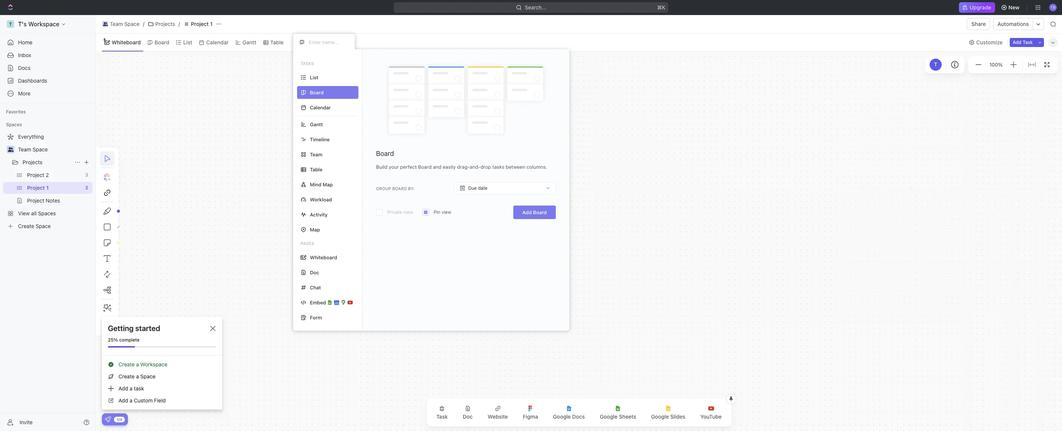 Task type: describe. For each thing, give the bounding box(es) containing it.
1/4
[[117, 417, 122, 422]]

table inside table link
[[270, 39, 284, 45]]

tree inside sidebar navigation
[[3, 131, 93, 233]]

team inside sidebar navigation
[[18, 146, 31, 153]]

onboarding checklist button element
[[105, 417, 111, 423]]

1 vertical spatial table
[[310, 167, 323, 173]]

projects inside sidebar navigation
[[23, 159, 42, 166]]

spaces
[[6, 122, 22, 128]]

task inside button
[[437, 414, 448, 420]]

pages
[[301, 241, 314, 246]]

field
[[154, 398, 166, 404]]

google for google sheets
[[600, 414, 618, 420]]

figma button
[[517, 401, 544, 425]]

upgrade link
[[960, 2, 995, 13]]

favorites
[[6, 109, 26, 115]]

task inside button
[[1023, 39, 1033, 45]]

docs inside docs 'link'
[[18, 65, 30, 71]]

a for space
[[136, 374, 139, 380]]

0 horizontal spatial calendar
[[206, 39, 229, 45]]

1 horizontal spatial projects link
[[146, 20, 177, 29]]

google slides
[[652, 414, 686, 420]]

25%
[[108, 338, 118, 343]]

build your perfect board and easily drag-and-drop tasks between columns.
[[376, 164, 548, 170]]

workload
[[310, 197, 332, 203]]

view for pin view
[[442, 210, 451, 215]]

100% button
[[989, 60, 1005, 69]]

view button
[[293, 37, 318, 48]]

date
[[478, 186, 488, 191]]

doc inside doc button
[[463, 414, 473, 420]]

tasks
[[301, 61, 314, 66]]

add a task
[[119, 386, 144, 392]]

view button
[[293, 33, 318, 51]]

group
[[376, 186, 391, 191]]

between
[[506, 164, 526, 170]]

calendar link
[[205, 37, 229, 48]]

0 vertical spatial list
[[183, 39, 192, 45]]

getting started
[[108, 324, 160, 333]]

25% complete
[[108, 338, 140, 343]]

gantt link
[[241, 37, 256, 48]]

share
[[972, 21, 986, 27]]

a for custom
[[130, 398, 133, 404]]

add task button
[[1010, 38, 1036, 47]]

add task
[[1013, 39, 1033, 45]]

create for create a workspace
[[119, 362, 135, 368]]

google for google docs
[[553, 414, 571, 420]]

your
[[389, 164, 399, 170]]

google docs button
[[547, 401, 591, 425]]

custom
[[134, 398, 153, 404]]

sheets
[[619, 414, 636, 420]]

started
[[135, 324, 160, 333]]

task button
[[431, 401, 454, 425]]

add for add board
[[523, 210, 532, 216]]

1 vertical spatial projects link
[[23, 157, 71, 169]]

docs link
[[3, 62, 93, 74]]

add a custom field
[[119, 398, 166, 404]]

1 vertical spatial map
[[310, 227, 320, 233]]

google sheets button
[[594, 401, 642, 425]]

project 1
[[191, 21, 213, 27]]

by:
[[408, 186, 415, 191]]

Enter name... field
[[308, 39, 349, 46]]

website
[[488, 414, 508, 420]]

1 horizontal spatial map
[[323, 182, 333, 188]]

figma
[[523, 414, 538, 420]]

create for create a space
[[119, 374, 135, 380]]

favorites button
[[3, 108, 29, 117]]

1
[[210, 21, 213, 27]]

project 1 link
[[182, 20, 214, 29]]

2 / from the left
[[179, 21, 180, 27]]

1 horizontal spatial team space link
[[100, 20, 141, 29]]

project
[[191, 21, 209, 27]]

and
[[433, 164, 442, 170]]

a for workspace
[[136, 362, 139, 368]]

0 horizontal spatial doc
[[310, 270, 319, 276]]

list link
[[182, 37, 192, 48]]

doc button
[[457, 401, 479, 425]]

dashboards
[[18, 78, 47, 84]]

onboarding checklist button image
[[105, 417, 111, 423]]

team space inside sidebar navigation
[[18, 146, 48, 153]]

⌘k
[[657, 4, 666, 11]]

upgrade
[[970, 4, 992, 11]]

create a space
[[119, 374, 156, 380]]

youtube
[[701, 414, 722, 420]]

0 horizontal spatial gantt
[[243, 39, 256, 45]]

a for task
[[130, 386, 133, 392]]

drag-
[[457, 164, 470, 170]]

inbox
[[18, 52, 31, 58]]



Task type: vqa. For each thing, say whether or not it's contained in the screenshot.
Task to the bottom
yes



Task type: locate. For each thing, give the bounding box(es) containing it.
team down timeline
[[310, 151, 323, 157]]

and-
[[470, 164, 481, 170]]

1 horizontal spatial view
[[442, 210, 451, 215]]

0 horizontal spatial map
[[310, 227, 320, 233]]

activity
[[310, 212, 328, 218]]

board
[[155, 39, 169, 45], [376, 150, 394, 158], [418, 164, 432, 170], [533, 210, 547, 216]]

a down add a task
[[130, 398, 133, 404]]

view
[[404, 210, 413, 215], [442, 210, 451, 215]]

0 vertical spatial table
[[270, 39, 284, 45]]

create
[[119, 362, 135, 368], [119, 374, 135, 380]]

list down project 1 link
[[183, 39, 192, 45]]

user group image inside team space link
[[103, 22, 108, 26]]

add down due date dropdown button
[[523, 210, 532, 216]]

1 horizontal spatial space
[[124, 21, 140, 27]]

a
[[136, 362, 139, 368], [136, 374, 139, 380], [130, 386, 133, 392], [130, 398, 133, 404]]

0 horizontal spatial projects link
[[23, 157, 71, 169]]

user group image
[[103, 22, 108, 26], [8, 148, 13, 152]]

2 horizontal spatial team
[[310, 151, 323, 157]]

0 horizontal spatial team space
[[18, 146, 48, 153]]

1 vertical spatial gantt
[[310, 121, 323, 127]]

1 vertical spatial space
[[33, 146, 48, 153]]

calendar down 1
[[206, 39, 229, 45]]

0 vertical spatial space
[[124, 21, 140, 27]]

complete
[[119, 338, 140, 343]]

customize
[[977, 39, 1003, 45]]

team down spaces
[[18, 146, 31, 153]]

1 view from the left
[[404, 210, 413, 215]]

1 / from the left
[[143, 21, 144, 27]]

0 vertical spatial gantt
[[243, 39, 256, 45]]

1 horizontal spatial calendar
[[310, 104, 331, 110]]

build
[[376, 164, 388, 170]]

1 vertical spatial docs
[[572, 414, 585, 420]]

website button
[[482, 401, 514, 425]]

2 create from the top
[[119, 374, 135, 380]]

view for private view
[[404, 210, 413, 215]]

mind
[[310, 182, 322, 188]]

due
[[468, 186, 477, 191]]

close image
[[210, 326, 216, 332]]

private
[[388, 210, 402, 215]]

0 horizontal spatial docs
[[18, 65, 30, 71]]

1 vertical spatial list
[[310, 74, 319, 80]]

0 horizontal spatial task
[[437, 414, 448, 420]]

1 horizontal spatial google
[[600, 414, 618, 420]]

0 vertical spatial calendar
[[206, 39, 229, 45]]

tree
[[3, 131, 93, 233]]

board
[[392, 186, 407, 191]]

table right gantt link
[[270, 39, 284, 45]]

add for add task
[[1013, 39, 1022, 45]]

0 horizontal spatial team space link
[[18, 144, 91, 156]]

form
[[310, 315, 322, 321]]

board link
[[153, 37, 169, 48]]

table link
[[269, 37, 284, 48]]

drop
[[481, 164, 491, 170]]

user group image inside sidebar navigation
[[8, 148, 13, 152]]

view right pin
[[442, 210, 451, 215]]

task down automations button
[[1023, 39, 1033, 45]]

pin
[[434, 210, 441, 215]]

google left sheets
[[600, 414, 618, 420]]

map
[[323, 182, 333, 188], [310, 227, 320, 233]]

1 horizontal spatial gantt
[[310, 121, 323, 127]]

0 vertical spatial projects
[[155, 21, 175, 27]]

/
[[143, 21, 144, 27], [179, 21, 180, 27]]

2 horizontal spatial space
[[140, 374, 156, 380]]

100%
[[990, 62, 1003, 68]]

gantt up timeline
[[310, 121, 323, 127]]

1 create from the top
[[119, 362, 135, 368]]

google inside google slides button
[[652, 414, 669, 420]]

workspace
[[140, 362, 167, 368]]

new
[[1009, 4, 1020, 11]]

automations button
[[994, 18, 1033, 30]]

dashboards link
[[3, 75, 93, 87]]

customize button
[[967, 37, 1005, 48]]

task left doc button
[[437, 414, 448, 420]]

google inside "google docs" button
[[553, 414, 571, 420]]

invite
[[20, 419, 33, 426]]

space inside sidebar navigation
[[33, 146, 48, 153]]

mind map
[[310, 182, 333, 188]]

calendar up timeline
[[310, 104, 331, 110]]

docs inside "google docs" button
[[572, 414, 585, 420]]

google left slides
[[652, 414, 669, 420]]

gantt
[[243, 39, 256, 45], [310, 121, 323, 127]]

0 horizontal spatial whiteboard
[[112, 39, 141, 45]]

1 vertical spatial team space link
[[18, 144, 91, 156]]

due date
[[468, 186, 488, 191]]

add for add a custom field
[[119, 398, 128, 404]]

google docs
[[553, 414, 585, 420]]

add down add a task
[[119, 398, 128, 404]]

add for add a task
[[119, 386, 128, 392]]

1 vertical spatial doc
[[463, 414, 473, 420]]

team space down spaces
[[18, 146, 48, 153]]

1 vertical spatial calendar
[[310, 104, 331, 110]]

whiteboard down pages
[[310, 255, 337, 261]]

1 vertical spatial create
[[119, 374, 135, 380]]

pin view
[[434, 210, 451, 215]]

0 horizontal spatial user group image
[[8, 148, 13, 152]]

0 vertical spatial docs
[[18, 65, 30, 71]]

share button
[[967, 18, 991, 30]]

a left task
[[130, 386, 133, 392]]

2 horizontal spatial google
[[652, 414, 669, 420]]

0 horizontal spatial google
[[553, 414, 571, 420]]

automations
[[998, 21, 1029, 27]]

table
[[270, 39, 284, 45], [310, 167, 323, 173]]

whiteboard link
[[110, 37, 141, 48]]

chat
[[310, 285, 321, 291]]

google for google slides
[[652, 414, 669, 420]]

0 vertical spatial doc
[[310, 270, 319, 276]]

2 google from the left
[[600, 414, 618, 420]]

2 view from the left
[[442, 210, 451, 215]]

0 vertical spatial projects link
[[146, 20, 177, 29]]

0 horizontal spatial projects
[[23, 159, 42, 166]]

1 vertical spatial whiteboard
[[310, 255, 337, 261]]

view
[[303, 39, 315, 45]]

search...
[[525, 4, 547, 11]]

map down activity
[[310, 227, 320, 233]]

0 horizontal spatial space
[[33, 146, 48, 153]]

0 vertical spatial map
[[323, 182, 333, 188]]

0 vertical spatial team space link
[[100, 20, 141, 29]]

google slides button
[[645, 401, 692, 425]]

0 vertical spatial team space
[[110, 21, 140, 27]]

0 horizontal spatial /
[[143, 21, 144, 27]]

map right mind
[[323, 182, 333, 188]]

whiteboard left board link
[[112, 39, 141, 45]]

list down the tasks
[[310, 74, 319, 80]]

team space link
[[100, 20, 141, 29], [18, 144, 91, 156]]

1 vertical spatial task
[[437, 414, 448, 420]]

1 horizontal spatial user group image
[[103, 22, 108, 26]]

0 horizontal spatial table
[[270, 39, 284, 45]]

timeline
[[310, 136, 330, 142]]

3 google from the left
[[652, 414, 669, 420]]

google inside google sheets button
[[600, 414, 618, 420]]

1 horizontal spatial /
[[179, 21, 180, 27]]

space
[[124, 21, 140, 27], [33, 146, 48, 153], [140, 374, 156, 380]]

0 vertical spatial task
[[1023, 39, 1033, 45]]

team
[[110, 21, 123, 27], [18, 146, 31, 153], [310, 151, 323, 157]]

columns.
[[527, 164, 548, 170]]

a up create a space
[[136, 362, 139, 368]]

projects
[[155, 21, 175, 27], [23, 159, 42, 166]]

create up add a task
[[119, 374, 135, 380]]

perfect
[[400, 164, 417, 170]]

home link
[[3, 36, 93, 49]]

0 vertical spatial whiteboard
[[112, 39, 141, 45]]

easily
[[443, 164, 456, 170]]

1 horizontal spatial team space
[[110, 21, 140, 27]]

add left task
[[119, 386, 128, 392]]

create a workspace
[[119, 362, 167, 368]]

google right figma
[[553, 414, 571, 420]]

table up mind
[[310, 167, 323, 173]]

doc
[[310, 270, 319, 276], [463, 414, 473, 420]]

0 horizontal spatial view
[[404, 210, 413, 215]]

getting
[[108, 324, 134, 333]]

1 vertical spatial user group image
[[8, 148, 13, 152]]

1 horizontal spatial whiteboard
[[310, 255, 337, 261]]

1 horizontal spatial doc
[[463, 414, 473, 420]]

private view
[[388, 210, 413, 215]]

add inside button
[[1013, 39, 1022, 45]]

1 horizontal spatial list
[[310, 74, 319, 80]]

1 horizontal spatial team
[[110, 21, 123, 27]]

doc up chat
[[310, 270, 319, 276]]

t
[[935, 61, 938, 67]]

0 vertical spatial create
[[119, 362, 135, 368]]

create up create a space
[[119, 362, 135, 368]]

2 vertical spatial space
[[140, 374, 156, 380]]

doc right task button
[[463, 414, 473, 420]]

team up whiteboard link
[[110, 21, 123, 27]]

1 horizontal spatial table
[[310, 167, 323, 173]]

slides
[[671, 414, 686, 420]]

tasks
[[493, 164, 505, 170]]

task
[[134, 386, 144, 392]]

view right private
[[404, 210, 413, 215]]

0 horizontal spatial list
[[183, 39, 192, 45]]

0 horizontal spatial team
[[18, 146, 31, 153]]

whiteboard
[[112, 39, 141, 45], [310, 255, 337, 261]]

1 vertical spatial team space
[[18, 146, 48, 153]]

google sheets
[[600, 414, 636, 420]]

add board
[[523, 210, 547, 216]]

1 horizontal spatial docs
[[572, 414, 585, 420]]

1 horizontal spatial task
[[1023, 39, 1033, 45]]

1 vertical spatial projects
[[23, 159, 42, 166]]

gantt left table link
[[243, 39, 256, 45]]

calendar
[[206, 39, 229, 45], [310, 104, 331, 110]]

task
[[1023, 39, 1033, 45], [437, 414, 448, 420]]

tree containing team space
[[3, 131, 93, 233]]

add down automations button
[[1013, 39, 1022, 45]]

home
[[18, 39, 32, 46]]

team space up whiteboard link
[[110, 21, 140, 27]]

0 vertical spatial user group image
[[103, 22, 108, 26]]

1 google from the left
[[553, 414, 571, 420]]

youtube button
[[695, 401, 728, 425]]

1 horizontal spatial projects
[[155, 21, 175, 27]]

sidebar navigation
[[0, 15, 96, 432]]

a up task
[[136, 374, 139, 380]]

team space
[[110, 21, 140, 27], [18, 146, 48, 153]]

group board by:
[[376, 186, 415, 191]]



